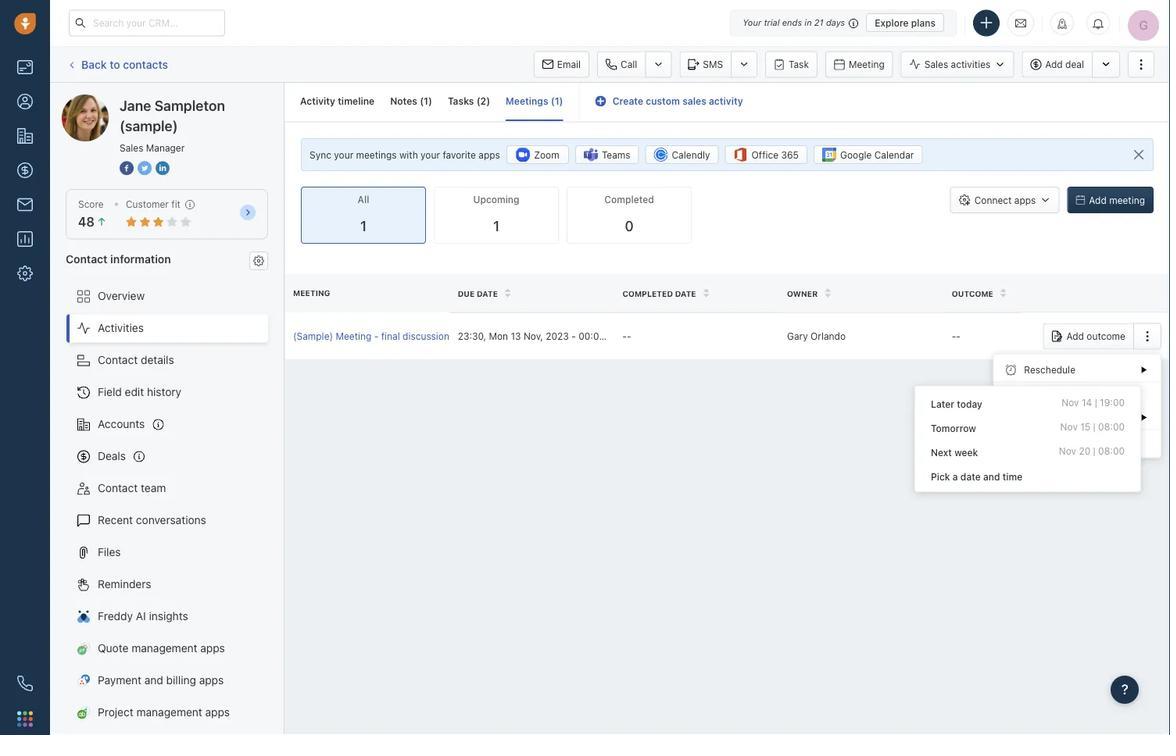 Task type: describe. For each thing, give the bounding box(es) containing it.
create custom sales activity link
[[595, 96, 743, 107]]

email
[[557, 59, 581, 70]]

conversations
[[136, 514, 206, 527]]

contact information
[[66, 252, 171, 265]]

email button
[[534, 51, 590, 78]]

08:00 for nov 20 | 08:00
[[1099, 446, 1125, 457]]

project
[[98, 706, 134, 719]]

gary
[[787, 331, 808, 342]]

ai
[[136, 610, 146, 623]]

your trial ends in 21 days
[[743, 18, 845, 28]]

recent
[[98, 514, 133, 527]]

google calendar
[[841, 149, 914, 160]]

pick
[[931, 472, 950, 483]]

notes
[[390, 96, 417, 107]]

custom
[[646, 96, 680, 107]]

0 horizontal spatial jane
[[93, 94, 117, 107]]

add deal
[[1046, 59, 1084, 70]]

add for add deal
[[1046, 59, 1063, 70]]

nov 15 | 08:00
[[1061, 421, 1125, 432]]

sampleton up manager in the left of the page
[[155, 97, 225, 114]]

field
[[98, 386, 122, 399]]

nov for nov 14 | 19:00
[[1062, 397, 1079, 408]]

apps up payment and billing apps
[[200, 642, 225, 655]]

0 vertical spatial (sample)
[[177, 94, 221, 107]]

apps right connect
[[1015, 195, 1036, 206]]

sales
[[683, 96, 707, 107]]

1 horizontal spatial jane
[[120, 97, 151, 114]]

task
[[789, 59, 809, 70]]

details
[[141, 354, 174, 367]]

sync
[[310, 149, 331, 160]]

19:00
[[1100, 397, 1125, 408]]

Search your CRM... text field
[[69, 10, 225, 36]]

reschedule button
[[994, 358, 1161, 382]]

google
[[841, 149, 872, 160]]

days
[[826, 18, 845, 28]]

to
[[110, 58, 120, 71]]

sales for sales activities
[[925, 59, 949, 70]]

0
[[625, 218, 634, 235]]

0 horizontal spatial meeting
[[293, 289, 330, 298]]

explore plans link
[[866, 13, 945, 32]]

deals
[[98, 450, 126, 463]]

sms button
[[680, 51, 731, 78]]

2 your from the left
[[421, 149, 440, 160]]

23:30, mon 13 nov, 2023 - 00:00, wed 15 nov, 2023
[[458, 331, 691, 342]]

4 - from the left
[[627, 331, 631, 342]]

completed for completed date
[[623, 289, 673, 298]]

final
[[381, 331, 400, 342]]

create
[[613, 96, 644, 107]]

later today
[[931, 399, 983, 410]]

1 right meetings
[[555, 96, 560, 107]]

email image
[[1016, 17, 1027, 30]]

call
[[621, 59, 637, 70]]

| for 14
[[1095, 397, 1098, 408]]

apps down payment and billing apps
[[205, 706, 230, 719]]

favorite
[[443, 149, 476, 160]]

pick a date and time
[[931, 472, 1023, 483]]

calendar
[[875, 149, 914, 160]]

reminders
[[98, 578, 151, 591]]

trial
[[764, 18, 780, 28]]

| for 15
[[1094, 421, 1096, 432]]

2 vertical spatial meeting
[[336, 331, 372, 342]]

nov for nov 15 | 08:00
[[1061, 421, 1078, 432]]

1 horizontal spatial and
[[984, 472, 1000, 483]]

back to contacts link
[[66, 52, 169, 77]]

calendly button
[[645, 146, 719, 164]]

add for add outcome
[[1067, 331, 1085, 342]]

(sample) meeting - final discussion about the deal link
[[293, 330, 516, 343]]

office 365
[[752, 149, 799, 160]]

customer
[[126, 199, 169, 210]]

1 vertical spatial 15
[[1081, 421, 1091, 432]]

contacts
[[123, 58, 168, 71]]

3 - from the left
[[623, 331, 627, 342]]

next week
[[931, 447, 978, 458]]

next
[[931, 447, 952, 458]]

back to contacts
[[81, 58, 168, 71]]

due
[[458, 289, 475, 298]]

completed for completed
[[605, 194, 654, 205]]

phone image
[[17, 676, 33, 692]]

management for project
[[136, 706, 202, 719]]

files
[[98, 546, 121, 559]]

edit
[[125, 386, 144, 399]]

quote management apps
[[98, 642, 225, 655]]

time
[[1003, 472, 1023, 483]]

payment
[[98, 674, 142, 687]]

add deal button
[[1022, 51, 1092, 78]]

wed
[[610, 331, 630, 342]]

2 nov, from the left
[[645, 331, 665, 342]]

0 vertical spatial 15
[[633, 331, 643, 342]]

contact for contact team
[[98, 482, 138, 495]]

sales for sales manager
[[120, 142, 143, 153]]

| for 20
[[1094, 446, 1096, 457]]

) for meetings ( 1 )
[[560, 96, 563, 107]]

48
[[78, 215, 95, 230]]

task button
[[766, 51, 818, 78]]

about
[[452, 331, 478, 342]]

insights
[[149, 610, 188, 623]]

meetings
[[506, 96, 549, 107]]

add meeting button
[[1068, 187, 1154, 214]]

google calendar button
[[814, 146, 923, 164]]

1 right notes
[[424, 96, 428, 107]]

connect
[[975, 195, 1012, 206]]

nov 14 | 19:00
[[1062, 397, 1125, 408]]

13
[[511, 331, 521, 342]]

outcome
[[1087, 331, 1126, 342]]

in
[[805, 18, 812, 28]]

call button
[[597, 51, 645, 78]]

( for tasks
[[477, 96, 481, 107]]

( for meetings
[[551, 96, 555, 107]]



Task type: vqa. For each thing, say whether or not it's contained in the screenshot.
first -- from right
yes



Task type: locate. For each thing, give the bounding box(es) containing it.
1 horizontal spatial --
[[952, 331, 961, 342]]

your
[[334, 149, 354, 160], [421, 149, 440, 160]]

1 horizontal spatial 15
[[1081, 421, 1091, 432]]

activity
[[709, 96, 743, 107]]

1 vertical spatial management
[[136, 706, 202, 719]]

activities
[[951, 59, 991, 70]]

apps right favorite
[[479, 149, 500, 160]]

nov, right wed in the top right of the page
[[645, 331, 665, 342]]

0 vertical spatial add
[[1046, 59, 1063, 70]]

2 -- from the left
[[952, 331, 961, 342]]

sales left activities
[[925, 59, 949, 70]]

billing
[[166, 674, 196, 687]]

management for quote
[[132, 642, 197, 655]]

0 vertical spatial completed
[[605, 194, 654, 205]]

23:30,
[[458, 331, 486, 342]]

0 horizontal spatial add
[[1046, 59, 1063, 70]]

freddy ai insights
[[98, 610, 188, 623]]

1 vertical spatial add
[[1089, 195, 1107, 206]]

1 down upcoming at the top of the page
[[493, 218, 500, 235]]

1 nov, from the left
[[524, 331, 543, 342]]

meeting up the (sample) at the left top of page
[[293, 289, 330, 298]]

0 horizontal spatial --
[[623, 331, 631, 342]]

1 vertical spatial 08:00
[[1099, 446, 1125, 457]]

08:00 for nov 15 | 08:00
[[1099, 421, 1125, 432]]

1 vertical spatial sales
[[120, 142, 143, 153]]

1 down the all
[[360, 218, 367, 235]]

14
[[1082, 397, 1093, 408]]

2 horizontal spatial date
[[961, 472, 981, 483]]

all
[[358, 194, 369, 205]]

2 vertical spatial |
[[1094, 446, 1096, 457]]

twitter circled image
[[138, 160, 152, 176]]

0 horizontal spatial sales
[[120, 142, 143, 153]]

20
[[1079, 446, 1091, 457]]

3 ) from the left
[[560, 96, 563, 107]]

0 vertical spatial nov
[[1062, 397, 1079, 408]]

recent conversations
[[98, 514, 206, 527]]

a
[[953, 472, 958, 483]]

nov 20 | 08:00
[[1059, 446, 1125, 457]]

0 horizontal spatial your
[[334, 149, 354, 160]]

6 - from the left
[[957, 331, 961, 342]]

0 horizontal spatial deal
[[497, 331, 516, 342]]

the
[[480, 331, 494, 342]]

2023
[[546, 331, 569, 342], [668, 331, 691, 342]]

1 vertical spatial |
[[1094, 421, 1096, 432]]

1 horizontal spatial sales
[[925, 59, 949, 70]]

sampleton down 'contacts'
[[120, 94, 174, 107]]

1 your from the left
[[334, 149, 354, 160]]

meetings ( 1 )
[[506, 96, 563, 107]]

1 horizontal spatial nov,
[[645, 331, 665, 342]]

contact down 48
[[66, 252, 108, 265]]

(sample)
[[177, 94, 221, 107], [120, 117, 178, 134]]

1 horizontal spatial deal
[[1066, 59, 1084, 70]]

date for completed date
[[675, 289, 696, 298]]

and
[[984, 472, 1000, 483], [145, 674, 163, 687]]

0 horizontal spatial 2023
[[546, 331, 569, 342]]

add meeting
[[1089, 195, 1145, 206]]

nov left 20
[[1059, 446, 1077, 457]]

08:00 down 19:00
[[1099, 421, 1125, 432]]

customer fit
[[126, 199, 181, 210]]

08:00 right 20
[[1099, 446, 1125, 457]]

2 ) from the left
[[486, 96, 490, 107]]

jane sampleton (sample) up manager in the left of the page
[[120, 97, 225, 134]]

phone element
[[9, 669, 41, 700]]

linkedin circled image
[[156, 160, 170, 176]]

2 - from the left
[[572, 331, 576, 342]]

orlando
[[811, 331, 846, 342]]

completed up the 0 at the right of page
[[605, 194, 654, 205]]

( for notes
[[420, 96, 424, 107]]

with
[[400, 149, 418, 160]]

1 horizontal spatial your
[[421, 149, 440, 160]]

2 vertical spatial nov
[[1059, 446, 1077, 457]]

later
[[931, 399, 955, 410]]

2 horizontal spatial add
[[1089, 195, 1107, 206]]

contact details
[[98, 354, 174, 367]]

3 ( from the left
[[551, 96, 555, 107]]

0 vertical spatial deal
[[1066, 59, 1084, 70]]

discussion
[[403, 331, 450, 342]]

1 vertical spatial and
[[145, 674, 163, 687]]

( right meetings
[[551, 96, 555, 107]]

) right notes
[[428, 96, 432, 107]]

1 ( from the left
[[420, 96, 424, 107]]

2 horizontal spatial )
[[560, 96, 563, 107]]

deal
[[1066, 59, 1084, 70], [497, 331, 516, 342]]

)
[[428, 96, 432, 107], [486, 96, 490, 107], [560, 96, 563, 107]]

teams button
[[575, 146, 639, 164]]

your right with
[[421, 149, 440, 160]]

facebook circled image
[[120, 160, 134, 176]]

meeting inside button
[[849, 59, 885, 70]]

mng settings image
[[253, 256, 264, 266]]

365
[[781, 149, 799, 160]]

2 horizontal spatial (
[[551, 96, 555, 107]]

meeting left final
[[336, 331, 372, 342]]

0 vertical spatial contact
[[66, 252, 108, 265]]

sales activities
[[925, 59, 991, 70]]

sampleton
[[120, 94, 174, 107], [155, 97, 225, 114]]

field edit history
[[98, 386, 182, 399]]

1 vertical spatial deal
[[497, 331, 516, 342]]

overview
[[98, 290, 145, 303]]

call link
[[597, 51, 645, 78]]

1 horizontal spatial date
[[675, 289, 696, 298]]

management down payment and billing apps
[[136, 706, 202, 719]]

15 right wed in the top right of the page
[[633, 331, 643, 342]]

add outcome button
[[1044, 323, 1134, 350]]

1 vertical spatial contact
[[98, 354, 138, 367]]

project management apps
[[98, 706, 230, 719]]

2023 down completed date
[[668, 331, 691, 342]]

contact for contact information
[[66, 252, 108, 265]]

contact up 'recent'
[[98, 482, 138, 495]]

( right notes
[[420, 96, 424, 107]]

add inside 'button'
[[1067, 331, 1085, 342]]

contact down activities
[[98, 354, 138, 367]]

information
[[110, 252, 171, 265]]

1 vertical spatial meeting
[[293, 289, 330, 298]]

activities
[[98, 322, 144, 335]]

meeting down explore
[[849, 59, 885, 70]]

apps
[[479, 149, 500, 160], [1015, 195, 1036, 206], [200, 642, 225, 655], [199, 674, 224, 687], [205, 706, 230, 719]]

15 up 20
[[1081, 421, 1091, 432]]

-- down outcome
[[952, 331, 961, 342]]

sms
[[703, 59, 723, 70]]

apps right billing
[[199, 674, 224, 687]]

0 horizontal spatial (
[[420, 96, 424, 107]]

( right tasks
[[477, 96, 481, 107]]

2 ( from the left
[[477, 96, 481, 107]]

nov,
[[524, 331, 543, 342], [645, 331, 665, 342]]

| right 20
[[1094, 446, 1096, 457]]

jane down 'contacts'
[[120, 97, 151, 114]]

0 vertical spatial |
[[1095, 397, 1098, 408]]

completed up wed in the top right of the page
[[623, 289, 673, 298]]

0 horizontal spatial )
[[428, 96, 432, 107]]

0 vertical spatial management
[[132, 642, 197, 655]]

sync your meetings with your favorite apps
[[310, 149, 500, 160]]

-- right 00:00,
[[623, 331, 631, 342]]

1 - from the left
[[374, 331, 379, 342]]

payment and billing apps
[[98, 674, 224, 687]]

nov
[[1062, 397, 1079, 408], [1061, 421, 1078, 432], [1059, 446, 1077, 457]]

jane
[[93, 94, 117, 107], [120, 97, 151, 114]]

quote
[[98, 642, 129, 655]]

nov left 14
[[1062, 397, 1079, 408]]

1 -- from the left
[[623, 331, 631, 342]]

--
[[623, 331, 631, 342], [952, 331, 961, 342]]

1 vertical spatial completed
[[623, 289, 673, 298]]

1 horizontal spatial meeting
[[336, 331, 372, 342]]

2 08:00 from the top
[[1099, 446, 1125, 457]]

completed
[[605, 194, 654, 205], [623, 289, 673, 298]]

history
[[147, 386, 182, 399]]

explore plans
[[875, 17, 936, 28]]

tasks ( 2 )
[[448, 96, 490, 107]]

| down nov 14 | 19:00 on the bottom
[[1094, 421, 1096, 432]]

2 vertical spatial add
[[1067, 331, 1085, 342]]

plans
[[912, 17, 936, 28]]

|
[[1095, 397, 1098, 408], [1094, 421, 1096, 432], [1094, 446, 1096, 457]]

2023 left 00:00,
[[546, 331, 569, 342]]

contact for contact details
[[98, 354, 138, 367]]

jane sampleton (sample) down 'contacts'
[[93, 94, 221, 107]]

1 horizontal spatial add
[[1067, 331, 1085, 342]]

contact
[[66, 252, 108, 265], [98, 354, 138, 367], [98, 482, 138, 495]]

(sample) up sales manager
[[120, 117, 178, 134]]

mon
[[489, 331, 508, 342]]

your right sync
[[334, 149, 354, 160]]

management up payment and billing apps
[[132, 642, 197, 655]]

date for due date
[[477, 289, 498, 298]]

explore
[[875, 17, 909, 28]]

0 vertical spatial meeting
[[849, 59, 885, 70]]

freshworks switcher image
[[17, 712, 33, 727]]

and left time in the bottom right of the page
[[984, 472, 1000, 483]]

nov up nov 20 | 08:00
[[1061, 421, 1078, 432]]

sales up the facebook circled icon
[[120, 142, 143, 153]]

0 horizontal spatial date
[[477, 289, 498, 298]]

1 horizontal spatial )
[[486, 96, 490, 107]]

2 vertical spatial contact
[[98, 482, 138, 495]]

| right 14
[[1095, 397, 1098, 408]]

back
[[81, 58, 107, 71]]

team
[[141, 482, 166, 495]]

owner
[[787, 289, 818, 298]]

nov, right 13
[[524, 331, 543, 342]]

48 button
[[78, 215, 107, 230]]

1 08:00 from the top
[[1099, 421, 1125, 432]]

nov for nov 20 | 08:00
[[1059, 446, 1077, 457]]

1 vertical spatial nov
[[1061, 421, 1078, 432]]

1 horizontal spatial (
[[477, 96, 481, 107]]

and left billing
[[145, 674, 163, 687]]

add for add meeting
[[1089, 195, 1107, 206]]

activity timeline
[[300, 96, 375, 107]]

calendly
[[672, 149, 710, 160]]

(sample) meeting - final discussion about the deal
[[293, 331, 516, 342]]

2 2023 from the left
[[668, 331, 691, 342]]

sales manager
[[120, 142, 185, 153]]

connect apps
[[975, 195, 1036, 206]]

jane down "to"
[[93, 94, 117, 107]]

0 horizontal spatial 15
[[633, 331, 643, 342]]

0 vertical spatial sales
[[925, 59, 949, 70]]

00:00,
[[579, 331, 608, 342]]

1 ) from the left
[[428, 96, 432, 107]]

1 horizontal spatial 2023
[[668, 331, 691, 342]]

due date
[[458, 289, 498, 298]]

gary orlando
[[787, 331, 846, 342]]

(sample) up manager in the left of the page
[[177, 94, 221, 107]]

2 horizontal spatial meeting
[[849, 59, 885, 70]]

outcome
[[952, 289, 994, 298]]

0 horizontal spatial and
[[145, 674, 163, 687]]

1 2023 from the left
[[546, 331, 569, 342]]

(sample)
[[293, 331, 333, 342]]

upcoming
[[473, 194, 520, 205]]

deal inside button
[[1066, 59, 1084, 70]]

) for notes ( 1 )
[[428, 96, 432, 107]]

week
[[955, 447, 978, 458]]

0 horizontal spatial nov,
[[524, 331, 543, 342]]

ends
[[782, 18, 802, 28]]

0 vertical spatial and
[[984, 472, 1000, 483]]

1 vertical spatial (sample)
[[120, 117, 178, 134]]

5 - from the left
[[952, 331, 957, 342]]

) for tasks ( 2 )
[[486, 96, 490, 107]]

) right meetings
[[560, 96, 563, 107]]

meeting button
[[826, 51, 894, 78]]

tomorrow
[[931, 423, 976, 434]]

create custom sales activity
[[613, 96, 743, 107]]

0 vertical spatial 08:00
[[1099, 421, 1125, 432]]

) right tasks
[[486, 96, 490, 107]]



